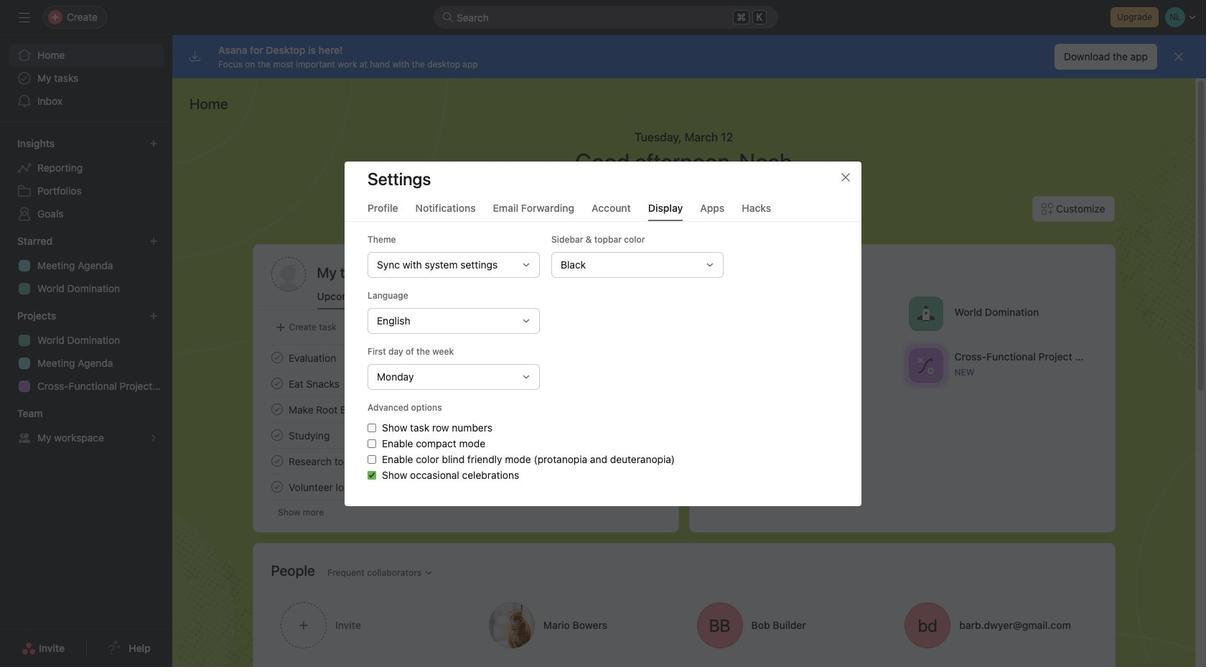 Task type: vqa. For each thing, say whether or not it's contained in the screenshot.
2
no



Task type: describe. For each thing, give the bounding box(es) containing it.
close image
[[840, 171, 852, 183]]

3 mark complete checkbox from the top
[[268, 427, 285, 444]]

2 mark complete image from the top
[[268, 375, 285, 392]]

4 mark complete image from the top
[[268, 427, 285, 444]]

global element
[[0, 35, 172, 121]]

prominent image
[[442, 11, 454, 23]]

rocket image
[[917, 305, 934, 322]]

3 mark complete image from the top
[[268, 401, 285, 418]]

2 mark complete checkbox from the top
[[268, 452, 285, 470]]

1 mark complete image from the top
[[268, 349, 285, 366]]

dismiss image
[[1173, 51, 1185, 62]]

mark complete image for second mark complete checkbox from the top
[[268, 452, 285, 470]]



Task type: locate. For each thing, give the bounding box(es) containing it.
mark complete image for fourth mark complete option from the top
[[268, 478, 285, 496]]

1 mark complete image from the top
[[268, 452, 285, 470]]

teams element
[[0, 401, 172, 452]]

mark complete image
[[268, 452, 285, 470], [268, 478, 285, 496]]

hide sidebar image
[[19, 11, 30, 23]]

None checkbox
[[368, 423, 376, 432], [368, 439, 376, 448], [368, 423, 376, 432], [368, 439, 376, 448]]

projects element
[[0, 303, 172, 401]]

mark complete image
[[268, 349, 285, 366], [268, 375, 285, 392], [268, 401, 285, 418], [268, 427, 285, 444]]

0 vertical spatial mark complete checkbox
[[268, 401, 285, 418]]

None checkbox
[[368, 455, 376, 464], [368, 471, 376, 479], [368, 455, 376, 464], [368, 471, 376, 479]]

line_and_symbols image
[[917, 357, 934, 374]]

2 mark complete image from the top
[[268, 478, 285, 496]]

1 vertical spatial mark complete checkbox
[[268, 452, 285, 470]]

1 vertical spatial mark complete image
[[268, 478, 285, 496]]

1 mark complete checkbox from the top
[[268, 349, 285, 366]]

insights element
[[0, 131, 172, 228]]

Mark complete checkbox
[[268, 401, 285, 418], [268, 452, 285, 470]]

0 vertical spatial mark complete image
[[268, 452, 285, 470]]

add profile photo image
[[271, 257, 306, 292]]

Mark complete checkbox
[[268, 349, 285, 366], [268, 375, 285, 392], [268, 427, 285, 444], [268, 478, 285, 496]]

4 mark complete checkbox from the top
[[268, 478, 285, 496]]

1 mark complete checkbox from the top
[[268, 401, 285, 418]]

2 mark complete checkbox from the top
[[268, 375, 285, 392]]

starred element
[[0, 228, 172, 303]]



